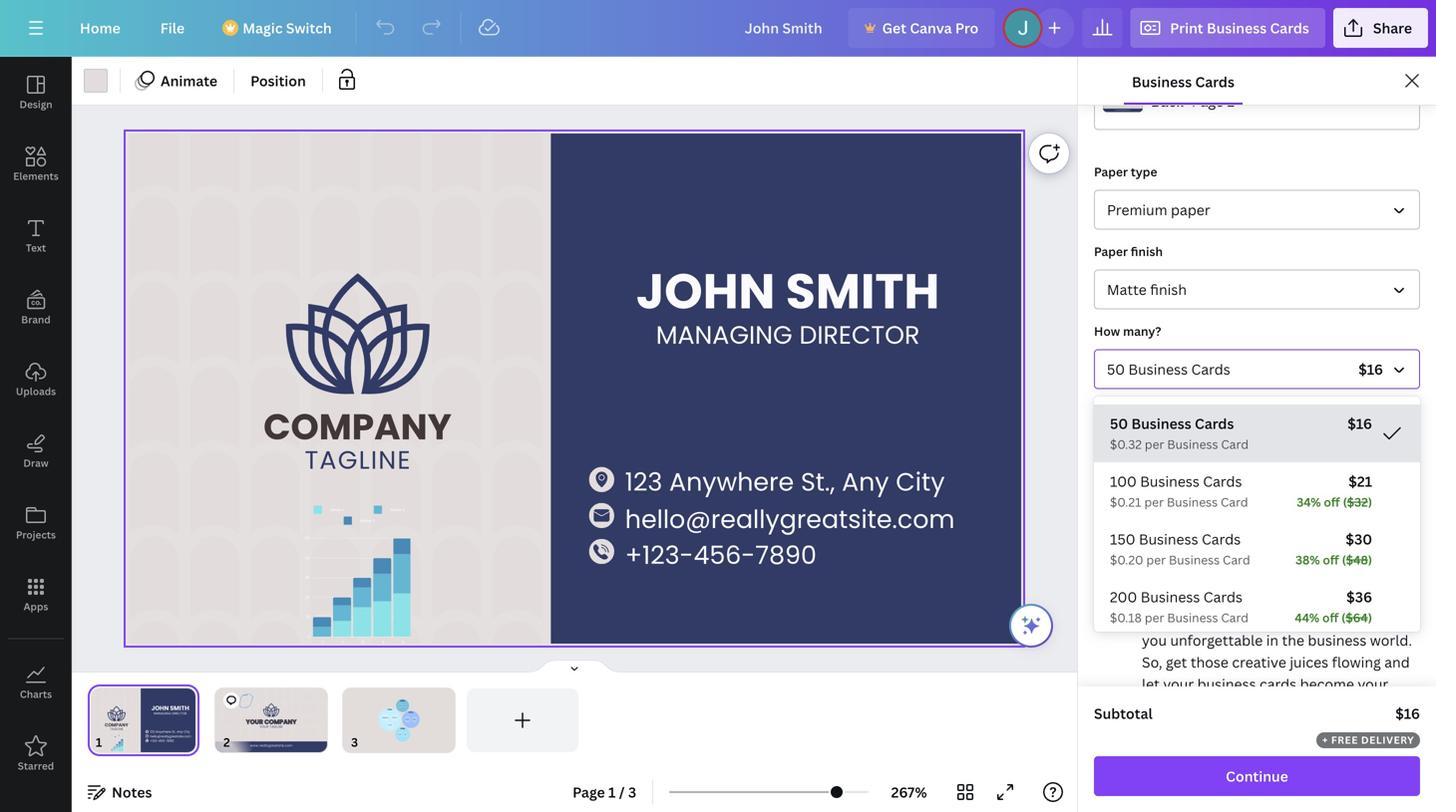 Task type: describe. For each thing, give the bounding box(es) containing it.
option containing 200 business cards
[[1094, 578, 1420, 636]]

cards for 50 business cards $0.32 per business card
[[1195, 414, 1234, 433]]

anywhere
[[669, 465, 794, 500]]

card for 200 business cards
[[1221, 610, 1249, 626]]

1 you from the top
[[1142, 565, 1167, 584]]

brand
[[21, 313, 51, 327]]

50 for 50 business cards
[[1107, 360, 1125, 379]]

opens
[[1351, 587, 1393, 606]]

with
[[1280, 521, 1311, 540]]

business inside dropdown button
[[1207, 18, 1267, 37]]

many?
[[1123, 323, 1161, 339]]

$48
[[1346, 552, 1368, 568]]

director
[[799, 318, 920, 353]]

page inside button
[[573, 783, 605, 802]]

into
[[1185, 587, 1211, 606]]

a up transform
[[1238, 543, 1246, 562]]

magic switch
[[243, 18, 332, 37]]

and down world. at the bottom right
[[1384, 653, 1410, 672]]

1 vertical spatial success.
[[1267, 697, 1323, 716]]

page 1 image
[[88, 689, 199, 753]]

and down that
[[1325, 609, 1350, 628]]

secret
[[1142, 697, 1184, 716]]

sparks
[[1188, 609, 1231, 628]]

) for $36
[[1368, 610, 1372, 626]]

$64
[[1346, 610, 1368, 626]]

pro
[[955, 18, 979, 37]]

premium paper
[[1107, 200, 1210, 219]]

cards inside 'button'
[[1195, 72, 1234, 91]]

john smith managing director
[[636, 257, 940, 353]]

hello@reallygreatsite.com
[[625, 502, 955, 537]]

any
[[842, 465, 889, 500]]

cards for 200 business cards $0.18 per business card
[[1203, 588, 1243, 607]]

paper inside the premium paper button
[[1171, 200, 1210, 219]]

your up dash in the bottom of the page
[[1313, 499, 1344, 518]]

text
[[26, 241, 46, 255]]

matte finish
[[1107, 280, 1187, 299]]

company tagline
[[263, 402, 452, 477]]

+ free delivery
[[1322, 734, 1414, 747]]

get
[[1166, 653, 1187, 672]]

0 vertical spatial success.
[[1220, 521, 1277, 540]]

position button
[[242, 65, 314, 97]]

200
[[1110, 588, 1137, 607]]

back
[[1151, 91, 1184, 110]]

$30 38% off ( $48 )
[[1295, 530, 1372, 568]]

your left $21
[[1314, 477, 1345, 496]]

200 business cards $0.18 per business card
[[1110, 588, 1249, 626]]

$0.32
[[1110, 436, 1142, 453]]

1 vertical spatial of
[[1306, 543, 1320, 562]]

option containing 100 business cards
[[1094, 463, 1420, 521]]

$0.18
[[1110, 610, 1142, 626]]

unforgettable
[[1170, 631, 1263, 650]]

a right with
[[1314, 521, 1322, 540]]

how many? list box
[[1094, 405, 1420, 813]]

) for $21
[[1368, 494, 1372, 511]]

creative
[[1232, 653, 1286, 672]]

$16 for 50 business cards
[[1358, 360, 1383, 379]]

business inside details business cards are key to your professional identity and your ticket to networking success. with a dash of creativity and a sprinkle of design magic, you can transform a simple piece of paper into a powerful tool that opens doors, sparks connections, and makes you unforgettable in the business world. so, get those creative juices flowing and let your business cards become your secret weapon for success.
[[1142, 477, 1201, 496]]

50 for 50 business cards $0.32 per business card
[[1110, 414, 1128, 433]]

file button
[[144, 8, 201, 48]]

cards for 150 business cards $0.20 per business card
[[1202, 530, 1241, 549]]

that
[[1320, 587, 1348, 606]]

those
[[1191, 653, 1229, 672]]

3
[[628, 783, 636, 802]]

page 1 / 3 button
[[565, 777, 644, 809]]

home
[[80, 18, 120, 37]]

flowing
[[1332, 653, 1381, 672]]

1 vertical spatial cards
[[1259, 675, 1297, 694]]

per for 150
[[1146, 552, 1166, 568]]

$36
[[1346, 588, 1372, 607]]

piece
[[1328, 565, 1364, 584]]

draw button
[[0, 416, 72, 488]]

animate
[[161, 71, 217, 90]]

tool
[[1290, 587, 1317, 606]]

hide pages image
[[527, 659, 622, 675]]

apps button
[[0, 559, 72, 631]]

0 vertical spatial cards
[[1205, 477, 1242, 496]]

get canva pro
[[882, 18, 979, 37]]

card for 100 business cards
[[1221, 494, 1248, 511]]

design button
[[0, 57, 72, 129]]

123 anywhere st., any city hello@reallygreatsite.com +123-456-7890
[[625, 465, 955, 573]]

$21
[[1348, 472, 1372, 491]]

paper for matte
[[1094, 243, 1128, 260]]

1 vertical spatial to
[[1389, 499, 1403, 518]]

off for $21
[[1324, 494, 1340, 511]]

animate button
[[129, 65, 225, 97]]

ticket
[[1347, 499, 1385, 518]]

tagline
[[305, 443, 412, 477]]

per for 200
[[1145, 610, 1164, 626]]

per for 100
[[1144, 494, 1164, 511]]

design
[[19, 98, 52, 111]]

267% button
[[877, 777, 941, 809]]

$32
[[1347, 494, 1368, 511]]

smith
[[786, 257, 940, 326]]

card for 50 business cards
[[1221, 436, 1249, 453]]

uploads button
[[0, 344, 72, 416]]

type
[[1131, 163, 1157, 180]]

150
[[1110, 530, 1135, 549]]

7890
[[755, 538, 817, 573]]

paper inside details business cards are key to your professional identity and your ticket to networking success. with a dash of creativity and a sprinkle of design magic, you can transform a simple piece of paper into a powerful tool that opens doors, sparks connections, and makes you unforgettable in the business world. so, get those creative juices flowing and let your business cards become your secret weapon for success.
[[1142, 587, 1181, 606]]

magic switch button
[[209, 8, 348, 48]]

( for $21
[[1343, 494, 1347, 511]]



Task type: locate. For each thing, give the bounding box(es) containing it.
john
[[636, 257, 775, 326]]

1 vertical spatial off
[[1323, 552, 1339, 568]]

your down flowing at the bottom right of the page
[[1358, 675, 1388, 694]]

page 1 / 3
[[573, 783, 636, 802]]

3 option from the top
[[1094, 521, 1420, 578]]

per right $0.21
[[1144, 494, 1164, 511]]

of up simple
[[1306, 543, 1320, 562]]

option containing 50 business cards
[[1094, 405, 1420, 463]]

off right 34% in the bottom of the page
[[1324, 494, 1340, 511]]

a right into
[[1215, 587, 1223, 606]]

0 vertical spatial of
[[1361, 521, 1375, 540]]

1 vertical spatial paper
[[1094, 243, 1128, 260]]

simple
[[1280, 565, 1324, 584]]

finish
[[1131, 243, 1163, 260], [1150, 280, 1187, 299]]

are
[[1245, 477, 1267, 496]]

0 vertical spatial finish
[[1131, 243, 1163, 260]]

cards down transform
[[1203, 588, 1243, 607]]

paper up doors,
[[1142, 587, 1181, 606]]

1 horizontal spatial cards
[[1259, 675, 1297, 694]]

( down that
[[1341, 610, 1346, 626]]

cards inside how many? button
[[1191, 360, 1230, 379]]

continue
[[1226, 767, 1288, 786]]

continue button
[[1094, 757, 1420, 797]]

1
[[608, 783, 616, 802]]

( inside the $36 44% off ( $64 )
[[1341, 610, 1346, 626]]

Paper type button
[[1094, 190, 1420, 230]]

and up with
[[1284, 499, 1310, 518]]

option containing 150 business cards
[[1094, 521, 1420, 578]]

doors,
[[1142, 609, 1184, 628]]

0 vertical spatial off
[[1324, 494, 1340, 511]]

share
[[1373, 18, 1412, 37]]

cards for print business cards
[[1270, 18, 1309, 37]]

per inside 200 business cards $0.18 per business card
[[1145, 610, 1164, 626]]

notes button
[[80, 777, 160, 809]]

print
[[1170, 18, 1203, 37]]

Design title text field
[[729, 8, 840, 48]]

you
[[1142, 565, 1167, 584], [1142, 631, 1167, 650]]

per inside 50 business cards $0.32 per business card
[[1145, 436, 1164, 453]]

business inside how many? button
[[1128, 360, 1188, 379]]

off inside the $36 44% off ( $64 )
[[1322, 610, 1339, 626]]

per inside 100 business cards $0.21 per business card
[[1144, 494, 1164, 511]]

canva assistant image
[[1019, 614, 1043, 638]]

cards down how many? button
[[1195, 414, 1234, 433]]

2
[[1227, 91, 1235, 110]]

( inside $30 38% off ( $48 )
[[1342, 552, 1346, 568]]

cards up 2
[[1195, 72, 1234, 91]]

starred button
[[0, 719, 72, 791]]

1 option from the top
[[1094, 405, 1420, 463]]

of down ticket
[[1361, 521, 1375, 540]]

$0.20
[[1110, 552, 1143, 568]]

projects
[[16, 529, 56, 542]]

text button
[[0, 200, 72, 272]]

to right key
[[1296, 477, 1310, 496]]

brand button
[[0, 272, 72, 344]]

44%
[[1295, 610, 1319, 626]]

) inside $21 34% off ( $32 )
[[1368, 494, 1372, 511]]

2 vertical spatial of
[[1368, 565, 1382, 584]]

page left 2
[[1192, 91, 1224, 110]]

/
[[619, 783, 625, 802]]

2 vertical spatial $16
[[1395, 705, 1420, 723]]

managing
[[656, 318, 792, 353]]

switch
[[286, 18, 332, 37]]

home link
[[64, 8, 136, 48]]

business up the weapon
[[1197, 675, 1256, 694]]

card for 150 business cards
[[1223, 552, 1250, 568]]

(
[[1343, 494, 1347, 511], [1342, 552, 1346, 568], [1341, 610, 1346, 626]]

off for $36
[[1322, 610, 1339, 626]]

) down $21
[[1368, 494, 1372, 511]]

50 down how
[[1107, 360, 1125, 379]]

let
[[1142, 675, 1160, 694]]

business inside 'button'
[[1132, 72, 1192, 91]]

off inside $30 38% off ( $48 )
[[1323, 552, 1339, 568]]

card up the are
[[1221, 436, 1249, 453]]

per right $0.18
[[1145, 610, 1164, 626]]

2 vertical spatial off
[[1322, 610, 1339, 626]]

of up opens
[[1368, 565, 1382, 584]]

cards inside 100 business cards $0.21 per business card
[[1203, 472, 1242, 491]]

card inside 100 business cards $0.21 per business card
[[1221, 494, 1248, 511]]

your
[[1314, 477, 1345, 496], [1313, 499, 1344, 518], [1163, 675, 1194, 694], [1358, 675, 1388, 694]]

50 business cards $0.32 per business card
[[1110, 414, 1249, 453]]

50 inside 50 business cards $0.32 per business card
[[1110, 414, 1128, 433]]

0 vertical spatial page
[[1192, 91, 1224, 110]]

1 vertical spatial paper
[[1142, 587, 1181, 606]]

card inside 50 business cards $0.32 per business card
[[1221, 436, 1249, 453]]

0 vertical spatial 50
[[1107, 360, 1125, 379]]

projects button
[[0, 488, 72, 559]]

50 up $0.32 at the right bottom
[[1110, 414, 1128, 433]]

paper type
[[1094, 163, 1157, 180]]

50 business cards
[[1107, 360, 1230, 379]]

cards inside dropdown button
[[1270, 18, 1309, 37]]

$16 inside how many? button
[[1358, 360, 1383, 379]]

Paper finish button
[[1094, 269, 1420, 309]]

per up "details"
[[1145, 436, 1164, 453]]

city
[[896, 465, 945, 500]]

0 vertical spatial $16
[[1358, 360, 1383, 379]]

cards inside 150 business cards $0.20 per business card
[[1202, 530, 1241, 549]]

option
[[1094, 405, 1420, 463], [1094, 463, 1420, 521], [1094, 521, 1420, 578], [1094, 578, 1420, 636]]

delivery
[[1361, 734, 1414, 747]]

paper up matte
[[1094, 243, 1128, 260]]

and up transform
[[1209, 543, 1235, 562]]

) inside the $36 44% off ( $64 )
[[1368, 610, 1372, 626]]

1 horizontal spatial business
[[1308, 631, 1367, 650]]

0 vertical spatial you
[[1142, 565, 1167, 584]]

#e3dddc image
[[84, 69, 108, 93]]

#e3dddc image
[[84, 69, 108, 93]]

business up flowing at the bottom right of the page
[[1308, 631, 1367, 650]]

( for $36
[[1341, 610, 1346, 626]]

card up unforgettable
[[1221, 610, 1249, 626]]

the
[[1282, 631, 1304, 650]]

cards left the share dropdown button
[[1270, 18, 1309, 37]]

100 business cards $0.21 per business card
[[1110, 472, 1248, 511]]

to right ticket
[[1389, 499, 1403, 518]]

50
[[1107, 360, 1125, 379], [1110, 414, 1128, 433]]

card up powerful
[[1223, 552, 1250, 568]]

$16 inside how many? list box
[[1347, 414, 1372, 433]]

cards left the are
[[1203, 472, 1242, 491]]

a down sprinkle
[[1269, 565, 1276, 584]]

to
[[1296, 477, 1310, 496], [1389, 499, 1403, 518]]

dash
[[1326, 521, 1358, 540]]

finish inside button
[[1150, 280, 1187, 299]]

)
[[1368, 494, 1372, 511], [1368, 552, 1372, 568], [1368, 610, 1372, 626]]

finish for matte finish
[[1150, 280, 1187, 299]]

business cards button
[[1124, 57, 1242, 105]]

page
[[1192, 91, 1224, 110], [573, 783, 605, 802]]

cards for 50 business cards
[[1191, 360, 1230, 379]]

) inside $30 38% off ( $48 )
[[1368, 552, 1372, 568]]

1 vertical spatial $16
[[1347, 414, 1372, 433]]

card inside 200 business cards $0.18 per business card
[[1221, 610, 1249, 626]]

2 vertical spatial )
[[1368, 610, 1372, 626]]

0 horizontal spatial page
[[573, 783, 605, 802]]

st.,
[[801, 465, 835, 500]]

2 option from the top
[[1094, 463, 1420, 521]]

success. down become
[[1267, 697, 1323, 716]]

in
[[1266, 631, 1279, 650]]

cards for 100 business cards $0.21 per business card
[[1203, 472, 1242, 491]]

2 paper from the top
[[1094, 243, 1128, 260]]

key
[[1270, 477, 1293, 496]]

starred
[[18, 760, 54, 773]]

business
[[1207, 18, 1267, 37], [1132, 72, 1192, 91], [1128, 360, 1188, 379], [1131, 414, 1191, 433], [1167, 436, 1218, 453], [1140, 472, 1200, 491], [1142, 477, 1201, 496], [1167, 494, 1218, 511], [1139, 530, 1198, 549], [1169, 552, 1220, 568], [1141, 588, 1200, 607], [1167, 610, 1218, 626]]

your down get
[[1163, 675, 1194, 694]]

1 horizontal spatial to
[[1389, 499, 1403, 518]]

) down $30
[[1368, 552, 1372, 568]]

juices
[[1290, 653, 1328, 672]]

cards left the are
[[1205, 477, 1242, 496]]

0 vertical spatial paper
[[1171, 200, 1210, 219]]

( inside $21 34% off ( $32 )
[[1343, 494, 1347, 511]]

150 business cards $0.20 per business card
[[1110, 530, 1250, 568]]

off right '38%'
[[1323, 552, 1339, 568]]

$21 34% off ( $32 )
[[1297, 472, 1372, 511]]

) for $30
[[1368, 552, 1372, 568]]

how many?
[[1094, 323, 1161, 339]]

$36 44% off ( $64 )
[[1295, 588, 1372, 626]]

) down opens
[[1368, 610, 1372, 626]]

1 vertical spatial )
[[1368, 552, 1372, 568]]

0 vertical spatial )
[[1368, 494, 1372, 511]]

$16
[[1358, 360, 1383, 379], [1347, 414, 1372, 433], [1395, 705, 1420, 723]]

0 vertical spatial to
[[1296, 477, 1310, 496]]

elements
[[13, 170, 59, 183]]

cards inside 50 business cards $0.32 per business card
[[1195, 414, 1234, 433]]

you up so,
[[1142, 631, 1167, 650]]

canva
[[910, 18, 952, 37]]

3 ) from the top
[[1368, 610, 1372, 626]]

finish up matte finish
[[1131, 243, 1163, 260]]

matte
[[1107, 280, 1147, 299]]

notes
[[112, 783, 152, 802]]

side panel tab list
[[0, 57, 72, 791]]

connections,
[[1235, 609, 1321, 628]]

off down that
[[1322, 610, 1339, 626]]

Page title text field
[[111, 733, 119, 753]]

sprinkle
[[1249, 543, 1302, 562]]

paper for premium
[[1094, 163, 1128, 180]]

1 vertical spatial (
[[1342, 552, 1346, 568]]

0 vertical spatial business
[[1308, 631, 1367, 650]]

paper finish
[[1094, 243, 1163, 260]]

4 option from the top
[[1094, 578, 1420, 636]]

card inside 150 business cards $0.20 per business card
[[1223, 552, 1250, 568]]

paper left type
[[1094, 163, 1128, 180]]

0 horizontal spatial cards
[[1205, 477, 1242, 496]]

per
[[1145, 436, 1164, 453], [1144, 494, 1164, 511], [1146, 552, 1166, 568], [1145, 610, 1164, 626]]

cards up transform
[[1202, 530, 1241, 549]]

charts button
[[0, 647, 72, 719]]

networking
[[1142, 521, 1217, 540]]

you left the can
[[1142, 565, 1167, 584]]

( for $30
[[1342, 552, 1346, 568]]

how
[[1094, 323, 1120, 339]]

1 paper from the top
[[1094, 163, 1128, 180]]

file
[[160, 18, 185, 37]]

professional
[[1142, 499, 1225, 518]]

position
[[250, 71, 306, 90]]

How many? button
[[1094, 349, 1420, 389]]

+
[[1322, 734, 1328, 747]]

1 vertical spatial business
[[1197, 675, 1256, 694]]

paper right premium
[[1171, 200, 1210, 219]]

1 ) from the top
[[1368, 494, 1372, 511]]

powerful
[[1226, 587, 1286, 606]]

1 vertical spatial you
[[1142, 631, 1167, 650]]

2 you from the top
[[1142, 631, 1167, 650]]

become
[[1300, 675, 1354, 694]]

main menu bar
[[0, 0, 1436, 57]]

per right $0.20
[[1146, 552, 1166, 568]]

( left ticket
[[1343, 494, 1347, 511]]

1 vertical spatial finish
[[1150, 280, 1187, 299]]

267%
[[891, 783, 927, 802]]

50 inside how many? button
[[1107, 360, 1125, 379]]

per inside 150 business cards $0.20 per business card
[[1146, 552, 1166, 568]]

makes
[[1354, 609, 1396, 628]]

0 vertical spatial (
[[1343, 494, 1347, 511]]

magic
[[243, 18, 283, 37]]

identity
[[1229, 499, 1281, 518]]

creativity
[[1142, 543, 1206, 562]]

cards up 50 business cards $0.32 per business card
[[1191, 360, 1230, 379]]

off for $30
[[1323, 552, 1339, 568]]

456-
[[694, 538, 755, 573]]

0 vertical spatial paper
[[1094, 163, 1128, 180]]

details business cards are key to your professional identity and your ticket to networking success. with a dash of creativity and a sprinkle of design magic, you can transform a simple piece of paper into a powerful tool that opens doors, sparks connections, and makes you unforgettable in the business world. so, get those creative juices flowing and let your business cards become your secret weapon for success.
[[1126, 455, 1414, 716]]

2 ) from the top
[[1368, 552, 1372, 568]]

0 horizontal spatial to
[[1296, 477, 1310, 496]]

finish for paper finish
[[1131, 243, 1163, 260]]

1 vertical spatial page
[[573, 783, 605, 802]]

+123-
[[625, 538, 694, 573]]

page left the 1
[[573, 783, 605, 802]]

1 vertical spatial 50
[[1110, 414, 1128, 433]]

card left key
[[1221, 494, 1248, 511]]

finish right matte
[[1150, 280, 1187, 299]]

cards down creative
[[1259, 675, 1297, 694]]

for
[[1244, 697, 1263, 716]]

a
[[1314, 521, 1322, 540], [1238, 543, 1246, 562], [1269, 565, 1276, 584], [1215, 587, 1223, 606]]

2 vertical spatial (
[[1341, 610, 1346, 626]]

off inside $21 34% off ( $32 )
[[1324, 494, 1340, 511]]

per for 50
[[1145, 436, 1164, 453]]

success. down identity
[[1220, 521, 1277, 540]]

1 horizontal spatial page
[[1192, 91, 1224, 110]]

0 horizontal spatial business
[[1197, 675, 1256, 694]]

cards inside 200 business cards $0.18 per business card
[[1203, 588, 1243, 607]]

transform
[[1198, 565, 1265, 584]]

( down $30
[[1342, 552, 1346, 568]]

$16 for subtotal
[[1395, 705, 1420, 723]]

uploads
[[16, 385, 56, 398]]



Task type: vqa. For each thing, say whether or not it's contained in the screenshot.


